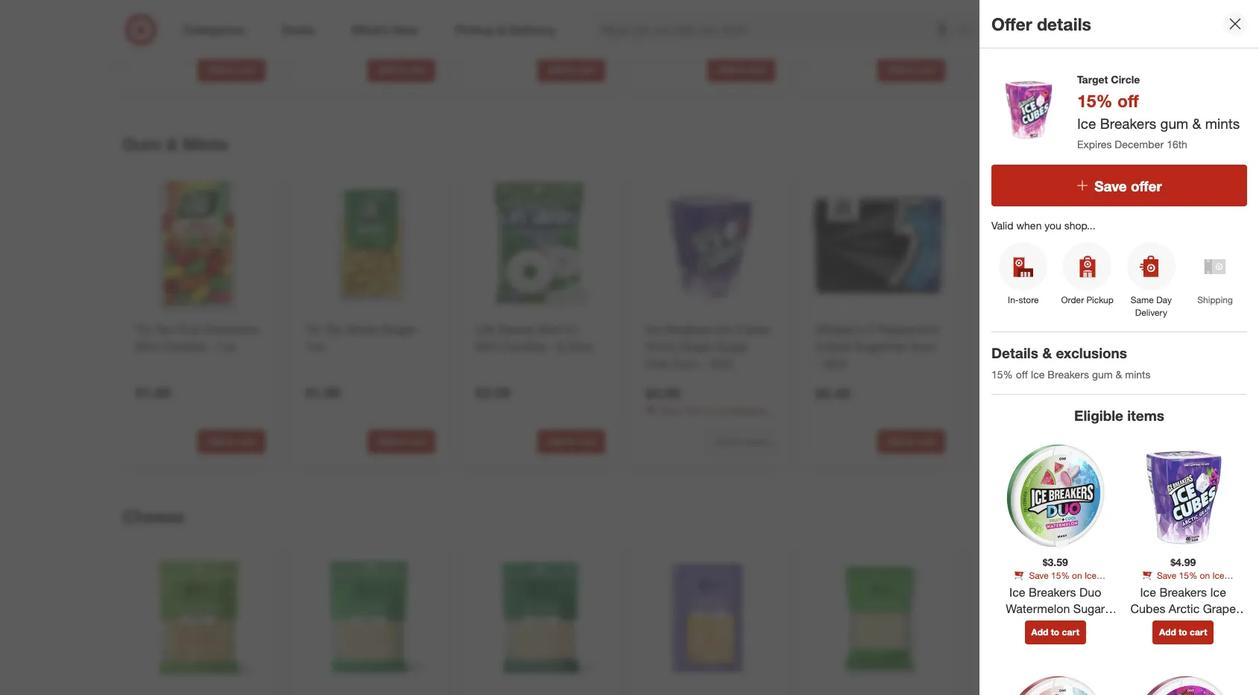 Task type: locate. For each thing, give the bounding box(es) containing it.
mint for $3.59
[[475, 339, 499, 354]]

sugar inside trident spearmint sugar free gum - 3ct/2.8oz
[[985, 339, 1017, 354]]

tac inside tic tac fruit adventure mint candies - 1oz
[[155, 322, 173, 337]]

0 vertical spatial off
[[1118, 90, 1139, 111]]

1 horizontal spatial cubes
[[1131, 602, 1166, 617]]

0 horizontal spatial grape
[[680, 339, 713, 354]]

0 horizontal spatial $1.79
[[305, 22, 340, 39]]

$4.99 inside dialog
[[1171, 556, 1196, 569]]

add
[[207, 64, 224, 76], [377, 64, 394, 76], [547, 64, 564, 76], [717, 64, 734, 76], [887, 64, 904, 76], [1057, 64, 1074, 76], [207, 437, 224, 448], [377, 437, 394, 448], [547, 437, 564, 448], [887, 437, 904, 448], [1057, 437, 1074, 448], [1032, 627, 1049, 639], [1160, 627, 1177, 639]]

ice inside ice breakers duo watermelon sugar free mint candies - 1.3oz
[[1010, 585, 1026, 600]]

0 vertical spatial shop more
[[1081, 139, 1140, 154]]

- inside tic tac sprite single - 1oz
[[417, 322, 422, 337]]

40ct
[[710, 356, 733, 371], [1172, 636, 1195, 651]]

gum inside details & exclusions 15% off ice breakers gum & mints
[[1092, 369, 1113, 381]]

offer
[[1131, 177, 1162, 195]]

$4.49
[[985, 384, 1020, 402]]

colby jack deli sliced cheese - 8oz/12 slices - good & gather™ image
[[642, 552, 775, 685], [642, 552, 775, 685]]

0 vertical spatial $4.99
[[645, 384, 680, 402]]

0 horizontal spatial 1oz
[[217, 339, 236, 354]]

gum
[[123, 134, 161, 155], [910, 339, 936, 354], [1047, 339, 1073, 354], [672, 356, 698, 371], [1198, 619, 1224, 634]]

$5.49
[[815, 384, 850, 402]]

off down the details
[[1016, 369, 1028, 381]]

you
[[1045, 219, 1062, 232]]

duo
[[1080, 585, 1102, 600]]

-
[[417, 322, 422, 337], [209, 339, 214, 354], [549, 339, 554, 354], [1077, 339, 1081, 354], [702, 356, 706, 371], [815, 356, 820, 371], [1104, 619, 1108, 634], [1227, 619, 1231, 634]]

sprite
[[346, 322, 378, 337]]

offer details
[[992, 13, 1092, 34]]

candies
[[162, 339, 206, 354], [502, 339, 546, 354], [1057, 619, 1100, 634]]

candies up 1.3oz
[[1057, 619, 1100, 634]]

1 horizontal spatial on
[[1072, 570, 1083, 581]]

$1.89 for candies
[[135, 384, 170, 401]]

cubes inside dialog
[[1131, 602, 1166, 617]]

grape
[[680, 339, 713, 354], [1203, 602, 1236, 617]]

candies inside tic tac fruit adventure mint candies - 1oz
[[162, 339, 206, 354]]

shop more for gum & mints
[[1081, 139, 1140, 154]]

life savers wint-o- mint candies - 6.25oz link
[[475, 321, 602, 356]]

breakers
[[1100, 115, 1157, 132], [665, 322, 712, 337], [1048, 369, 1089, 381], [730, 406, 766, 417], [1012, 581, 1047, 593], [1139, 581, 1175, 593], [1029, 585, 1077, 600], [1160, 585, 1207, 600]]

off down circle
[[1118, 90, 1139, 111]]

0 horizontal spatial save 15% on ice breakers gum & mints
[[645, 406, 766, 430]]

shop
[[1081, 139, 1109, 154], [1081, 511, 1109, 526]]

exclusions
[[1056, 344, 1127, 361]]

0 horizontal spatial candies
[[162, 339, 206, 354]]

cart
[[238, 64, 255, 76], [408, 64, 425, 76], [578, 64, 595, 76], [748, 64, 765, 76], [918, 64, 935, 76], [1088, 64, 1105, 76], [238, 437, 255, 448], [408, 437, 425, 448], [578, 437, 595, 448], [918, 437, 935, 448], [1088, 437, 1105, 448], [1062, 627, 1080, 639], [1190, 627, 1208, 639]]

candies down savers
[[502, 339, 546, 354]]

sugarfree
[[854, 339, 907, 354]]

details
[[1037, 13, 1092, 34]]

save inside 'button'
[[660, 406, 680, 417]]

1 horizontal spatial off
[[1118, 90, 1139, 111]]

0 horizontal spatial tic
[[135, 322, 151, 337]]

save 15% on ice breakers gum & mints for ice breakers duo watermelon sugar free mint candies - 1.3oz
[[1012, 570, 1100, 593]]

mint inside life savers wint-o- mint candies - 6.25oz
[[475, 339, 499, 354]]

sugar
[[716, 339, 747, 354], [985, 339, 1017, 354], [1074, 602, 1105, 617], [1136, 619, 1167, 634]]

15%
[[1078, 90, 1113, 111], [992, 369, 1013, 381], [682, 406, 701, 417], [1051, 570, 1070, 581], [1179, 570, 1198, 581]]

1 horizontal spatial $1.89
[[305, 384, 340, 401]]

1 horizontal spatial save 15% on ice breakers gum & mints
[[1012, 570, 1100, 593]]

gum inside trident spearmint sugar free gum - 3ct/2.8oz
[[1047, 339, 1073, 354]]

0 horizontal spatial on
[[703, 406, 713, 417]]

same
[[1131, 295, 1154, 306]]

1 horizontal spatial candies
[[502, 339, 546, 354]]

1oz inside tic tac fruit adventure mint candies - 1oz
[[217, 339, 236, 354]]

shop left december
[[1081, 139, 1109, 154]]

2 $1.89 from the left
[[305, 384, 340, 401]]

add to cart
[[207, 64, 255, 76], [377, 64, 425, 76], [547, 64, 595, 76], [717, 64, 765, 76], [887, 64, 935, 76], [1057, 64, 1105, 76], [207, 437, 255, 448], [377, 437, 425, 448], [547, 437, 595, 448], [887, 437, 935, 448], [1057, 437, 1105, 448], [1032, 627, 1080, 639], [1160, 627, 1208, 639]]

more for cheese
[[1112, 511, 1140, 526]]

1oz
[[217, 339, 236, 354], [305, 339, 324, 354]]

shredded mexican-style cheese - 8oz - good & gather™ image
[[132, 552, 265, 685], [132, 552, 265, 685]]

1 tac from the left
[[155, 322, 173, 337]]

0 vertical spatial shop
[[1081, 139, 1109, 154]]

on for ice breakers ice cubes arctic grape sugar free gum - 40ct
[[1200, 570, 1210, 581]]

1 vertical spatial off
[[1016, 369, 1028, 381]]

shop more
[[1081, 139, 1140, 154], [1081, 511, 1140, 526]]

to
[[227, 64, 235, 76], [397, 64, 405, 76], [567, 64, 575, 76], [737, 64, 745, 76], [907, 64, 915, 76], [1077, 64, 1085, 76], [227, 437, 235, 448], [397, 437, 405, 448], [567, 437, 575, 448], [907, 437, 915, 448], [1077, 437, 1085, 448], [1051, 627, 1060, 639], [1179, 627, 1188, 639]]

dialog containing offer details
[[980, 0, 1260, 696]]

1 vertical spatial more
[[1112, 511, 1140, 526]]

1 tic from the left
[[135, 322, 151, 337]]

2 shop more button from the top
[[1081, 510, 1140, 527]]

tac left 'fruit'
[[155, 322, 173, 337]]

3ct/2.8oz
[[985, 356, 1035, 371]]

mild cheddar deli sliced cheese - 8oz/12 slices - good & gather™ image
[[982, 552, 1115, 685], [982, 552, 1115, 685]]

1 shop more from the top
[[1081, 139, 1140, 154]]

0 vertical spatial ice breakers ice cubes arctic grape sugar free gum - 40ct
[[645, 322, 770, 371]]

1 horizontal spatial 40ct
[[1172, 636, 1195, 651]]

0 vertical spatial $3.59
[[475, 384, 510, 401]]

ice
[[1078, 115, 1097, 132], [645, 322, 661, 337], [715, 322, 731, 337], [1031, 369, 1045, 381], [716, 406, 728, 417], [1085, 570, 1097, 581], [1213, 570, 1225, 581], [1010, 585, 1026, 600], [1141, 585, 1157, 600], [1211, 585, 1227, 600]]

shop more button
[[1081, 138, 1140, 155], [1081, 510, 1140, 527]]

ice breakers ice cubes arctic grape sugar free gum - 40ct up save 15% on ice breakers gum & mints 'button'
[[645, 322, 770, 371]]

0 vertical spatial cubes
[[735, 322, 770, 337]]

2 horizontal spatial save 15% on ice breakers gum & mints
[[1139, 570, 1228, 593]]

off inside details & exclusions 15% off ice breakers gum & mints
[[1016, 369, 1028, 381]]

0 horizontal spatial off
[[1016, 369, 1028, 381]]

low-moisture part-skim mozzarella string cheese - 12oz/12ct - good & gather™ image
[[812, 552, 945, 685], [812, 552, 945, 685]]

& inside 'target circle 15% off ice breakers gum & mints expires december 16th'
[[1193, 115, 1202, 132]]

1 horizontal spatial tac
[[325, 322, 343, 337]]

1 vertical spatial ice breakers ice cubes arctic grape sugar free gum - 40ct
[[1131, 585, 1236, 651]]

$1.89 down tic tac fruit adventure mint candies - 1oz
[[135, 384, 170, 401]]

gum
[[1161, 115, 1189, 132], [1092, 369, 1113, 381], [645, 419, 663, 430], [1050, 581, 1067, 593], [1178, 581, 1195, 593]]

1 vertical spatial shop more button
[[1081, 510, 1140, 527]]

arctic
[[645, 339, 676, 354], [1169, 602, 1200, 617]]

candies down 'fruit'
[[162, 339, 206, 354]]

2 more from the top
[[1112, 511, 1140, 526]]

circle
[[1111, 73, 1140, 86]]

1 shop more button from the top
[[1081, 138, 1140, 155]]

breakers inside ice breakers duo watermelon sugar free mint candies - 1.3oz
[[1029, 585, 1077, 600]]

offer
[[992, 13, 1033, 34]]

save
[[1095, 177, 1127, 195], [660, 406, 680, 417], [1029, 570, 1049, 581], [1157, 570, 1177, 581]]

tic tac sprite single - 1oz image
[[302, 180, 435, 313], [302, 180, 435, 313]]

2 horizontal spatial candies
[[1057, 619, 1100, 634]]

more
[[1112, 139, 1140, 154], [1112, 511, 1140, 526]]

ice breakers sours mixed berry sugar free mint candies - 1.5oz image
[[1124, 669, 1243, 696]]

1 vertical spatial shop more
[[1081, 511, 1140, 526]]

finely shredded parmesan cheese - 6oz - good & gather™ image
[[472, 552, 605, 685], [472, 552, 605, 685]]

0 horizontal spatial $4.99
[[645, 384, 680, 402]]

tac inside tic tac sprite single - 1oz
[[325, 322, 343, 337]]

sugar down the trident
[[985, 339, 1017, 354]]

1 vertical spatial arctic
[[1169, 602, 1200, 617]]

1 horizontal spatial 1oz
[[305, 339, 324, 354]]

search button
[[953, 13, 988, 49]]

dialog
[[980, 0, 1260, 696]]

breakers inside 'button'
[[730, 406, 766, 417]]

tic tac fruit adventure mint candies - 1oz link
[[135, 321, 262, 356]]

ice breakers ice cubes arctic grape sugar free gum - 40ct
[[645, 322, 770, 371], [1131, 585, 1236, 651]]

$3.59
[[475, 384, 510, 401], [1043, 556, 1068, 569]]

on inside 'button'
[[703, 406, 713, 417]]

ice breakers ice cubes arctic grape sugar free gum - 40ct up the ice breakers sours mixed berry sugar free mint candies - 1.5oz image
[[1131, 585, 1236, 651]]

gum down spearmint
[[1047, 339, 1073, 354]]

0 vertical spatial arctic
[[645, 339, 676, 354]]

tac left sprite
[[325, 322, 343, 337]]

1 horizontal spatial $1.79
[[475, 21, 510, 38]]

1oz inside tic tac sprite single - 1oz
[[305, 339, 324, 354]]

2 1oz from the left
[[305, 339, 324, 354]]

wint-
[[537, 322, 566, 337]]

add to cart button
[[197, 58, 265, 82], [367, 58, 435, 82], [537, 58, 605, 82], [707, 58, 775, 82], [877, 58, 945, 82], [1047, 58, 1115, 82], [197, 431, 265, 455], [367, 431, 435, 455], [537, 431, 605, 455], [877, 431, 945, 455], [1047, 431, 1115, 455], [1025, 621, 1086, 645], [1153, 621, 1214, 645]]

tac for candies
[[155, 322, 173, 337]]

1 horizontal spatial $4.99
[[1171, 556, 1196, 569]]

save 15% on ice breakers gum & mints
[[645, 406, 766, 430], [1012, 570, 1100, 593], [1139, 570, 1228, 593]]

1 $1.89 from the left
[[135, 384, 170, 401]]

tic
[[135, 322, 151, 337], [305, 322, 321, 337]]

ice breakers duo watermelon sugar free mint candies - 1.3oz
[[1003, 585, 1108, 651]]

spearmint
[[1025, 322, 1080, 337]]

&
[[1193, 115, 1202, 132], [166, 134, 178, 155], [1043, 344, 1052, 361], [1116, 369, 1123, 381], [666, 419, 671, 430], [1070, 581, 1076, 593], [1198, 581, 1203, 593]]

mint inside tic tac fruit adventure mint candies - 1oz
[[135, 339, 159, 354]]

tic left sprite
[[305, 322, 321, 337]]

$3.39
[[135, 22, 170, 39]]

tic inside tic tac sprite single - 1oz
[[305, 322, 321, 337]]

tic inside tic tac fruit adventure mint candies - 1oz
[[135, 322, 151, 337]]

1 1oz from the left
[[217, 339, 236, 354]]

0 horizontal spatial ice breakers ice cubes arctic grape sugar free gum - 40ct
[[645, 322, 770, 371]]

candies for $3.59
[[502, 339, 546, 354]]

savers
[[498, 322, 534, 337]]

1 shop from the top
[[1081, 139, 1109, 154]]

$1.89 down tic tac sprite single - 1oz
[[305, 384, 340, 401]]

single
[[381, 322, 414, 337]]

ice breakers ice cubes arctic grape sugar free gum - 40ct image
[[642, 180, 775, 313], [642, 180, 775, 313], [1124, 437, 1243, 556]]

1 vertical spatial grape
[[1203, 602, 1236, 617]]

life savers wint-o-mint candies - 6.25oz image
[[472, 180, 605, 313], [472, 180, 605, 313]]

0 horizontal spatial 40ct
[[710, 356, 733, 371]]

2 shop more from the top
[[1081, 511, 1140, 526]]

sugar down duo
[[1074, 602, 1105, 617]]

wrigley's 5 peppermint cobalt sugarfree gum - 35ct image
[[812, 180, 945, 313], [812, 180, 945, 313]]

adventure
[[203, 322, 258, 337]]

0 horizontal spatial tac
[[155, 322, 173, 337]]

1 $1.79 from the left
[[475, 21, 510, 38]]

1 vertical spatial shop
[[1081, 511, 1109, 526]]

2 horizontal spatial on
[[1200, 570, 1210, 581]]

40ct up the ice breakers sours mixed berry sugar free mint candies - 1.5oz image
[[1172, 636, 1195, 651]]

2 shop from the top
[[1081, 511, 1109, 526]]

mints
[[1206, 115, 1240, 132], [1125, 369, 1151, 381], [674, 419, 696, 430], [1078, 581, 1100, 593], [1206, 581, 1228, 593]]

1 vertical spatial $4.99
[[1171, 556, 1196, 569]]

1 horizontal spatial grape
[[1203, 602, 1236, 617]]

1 horizontal spatial ice breakers ice cubes arctic grape sugar free gum - 40ct
[[1131, 585, 1236, 651]]

shop...
[[1065, 219, 1096, 232]]

1 more from the top
[[1112, 139, 1140, 154]]

3 $1.79 from the left
[[305, 22, 340, 39]]

15% inside save 15% on ice breakers gum & mints 'button'
[[682, 406, 701, 417]]

0 vertical spatial shop more button
[[1081, 138, 1140, 155]]

1 vertical spatial 40ct
[[1172, 636, 1195, 651]]

gum inside wrigley's 5 peppermint cobalt sugarfree gum - 35ct
[[910, 339, 936, 354]]

shredded mozzarella cheese - 8oz - good & gather™ image
[[302, 552, 435, 685], [302, 552, 435, 685]]

pickup
[[1087, 295, 1114, 306]]

more for gum & mints
[[1112, 139, 1140, 154]]

on
[[703, 406, 713, 417], [1072, 570, 1083, 581], [1200, 570, 1210, 581]]

gum down peppermint on the top
[[910, 339, 936, 354]]

tac for 1oz
[[325, 322, 343, 337]]

arctic inside dialog
[[1169, 602, 1200, 617]]

0 horizontal spatial $1.89
[[135, 384, 170, 401]]

candies inside life savers wint-o- mint candies - 6.25oz
[[502, 339, 546, 354]]

$3.59 down life
[[475, 384, 510, 401]]

check stores
[[715, 437, 768, 448]]

40ct up save 15% on ice breakers gum & mints 'button'
[[710, 356, 733, 371]]

- inside tic tac fruit adventure mint candies - 1oz
[[209, 339, 214, 354]]

ice inside 'target circle 15% off ice breakers gum & mints expires december 16th'
[[1078, 115, 1097, 132]]

1 vertical spatial $3.59
[[1043, 556, 1068, 569]]

1 horizontal spatial arctic
[[1169, 602, 1200, 617]]

candies for $1.89
[[162, 339, 206, 354]]

gum left mints
[[123, 134, 161, 155]]

trident spearmint sugar free gum - 3ct/2.8oz link
[[985, 321, 1112, 373]]

off
[[1118, 90, 1139, 111], [1016, 369, 1028, 381]]

life
[[475, 322, 495, 337]]

tic tac fruit adventure mint candies - 1oz image
[[132, 180, 265, 313], [132, 180, 265, 313]]

target circle 15% off ice breakers gum & mints expires december 16th
[[1078, 73, 1240, 151]]

1 horizontal spatial tic
[[305, 322, 321, 337]]

$4.99
[[645, 384, 680, 402], [1171, 556, 1196, 569]]

tac
[[155, 322, 173, 337], [325, 322, 343, 337]]

ice inside details & exclusions 15% off ice breakers gum & mints
[[1031, 369, 1045, 381]]

shop up duo
[[1081, 511, 1109, 526]]

cheese
[[123, 506, 184, 527]]

1 vertical spatial cubes
[[1131, 602, 1166, 617]]

2 tic from the left
[[305, 322, 321, 337]]

gum up save 15% on ice breakers gum & mints 'button'
[[672, 356, 698, 371]]

$1.89 for 1oz
[[305, 384, 340, 401]]

wrigley's 5 peppermint cobalt sugarfree gum - 35ct link
[[815, 321, 942, 373]]

check
[[715, 437, 741, 448]]

0 horizontal spatial mint
[[135, 339, 159, 354]]

2 tac from the left
[[325, 322, 343, 337]]

tic left 'fruit'
[[135, 322, 151, 337]]

2 horizontal spatial mint
[[1030, 619, 1053, 634]]

2 horizontal spatial $1.79
[[985, 21, 1020, 38]]

ice breakers duo watermelon sugar free mint candies - 1.3oz image
[[996, 437, 1115, 556]]

mints inside 'button'
[[674, 419, 696, 430]]

trident spearmint sugar free gum - 3ct/2.8oz image
[[982, 180, 1115, 313], [982, 180, 1115, 313]]

0 vertical spatial more
[[1112, 139, 1140, 154]]

save offer button
[[992, 165, 1248, 207]]

$3.59 up watermelon
[[1043, 556, 1068, 569]]

wrigley's 5 peppermint cobalt sugarfree gum - 35ct
[[815, 322, 939, 371]]

1 horizontal spatial mint
[[475, 339, 499, 354]]



Task type: describe. For each thing, give the bounding box(es) containing it.
2 $1.79 from the left
[[985, 21, 1020, 38]]

$8.29
[[645, 22, 680, 39]]

items
[[1128, 407, 1165, 425]]

0 vertical spatial grape
[[680, 339, 713, 354]]

sugar up save 15% on ice breakers gum & mints 'button'
[[716, 339, 747, 354]]

save 15% on ice breakers gum & mints for ice breakers ice cubes arctic grape sugar free gum - 40ct
[[1139, 570, 1228, 593]]

breakers inside details & exclusions 15% off ice breakers gum & mints
[[1048, 369, 1089, 381]]

5
[[867, 322, 874, 337]]

delivery
[[1136, 308, 1168, 319]]

What can we help you find? suggestions appear below search field
[[592, 13, 963, 46]]

gum & mints
[[123, 134, 228, 155]]

- inside ice breakers duo watermelon sugar free mint candies - 1.3oz
[[1104, 619, 1108, 634]]

mint for $1.89
[[135, 339, 159, 354]]

0 horizontal spatial cubes
[[735, 322, 770, 337]]

tic tac fruit adventure mint candies - 1oz
[[135, 322, 258, 354]]

- inside trident spearmint sugar free gum - 3ct/2.8oz
[[1077, 339, 1081, 354]]

target
[[1078, 73, 1108, 86]]

candies inside ice breakers duo watermelon sugar free mint candies - 1.3oz
[[1057, 619, 1100, 634]]

gum inside 'button'
[[645, 419, 663, 430]]

mint inside ice breakers duo watermelon sugar free mint candies - 1.3oz
[[1030, 619, 1053, 634]]

mints
[[183, 134, 228, 155]]

tic tac sprite single - 1oz
[[305, 322, 422, 354]]

day
[[1157, 295, 1172, 306]]

in-store
[[1008, 295, 1039, 306]]

mints inside 'target circle 15% off ice breakers gum & mints expires december 16th'
[[1206, 115, 1240, 132]]

shop more for cheese
[[1081, 511, 1140, 526]]

check stores button
[[707, 431, 775, 455]]

1 horizontal spatial $3.59
[[1043, 556, 1068, 569]]

grape inside dialog
[[1203, 602, 1236, 617]]

0 horizontal spatial $3.59
[[475, 384, 510, 401]]

16th
[[1167, 138, 1188, 151]]

free inside ice breakers duo watermelon sugar free mint candies - 1.3oz
[[1003, 619, 1027, 634]]

15% inside 'target circle 15% off ice breakers gum & mints expires december 16th'
[[1078, 90, 1113, 111]]

breakers inside 'target circle 15% off ice breakers gum & mints expires december 16th'
[[1100, 115, 1157, 132]]

target promotion image image
[[992, 72, 1066, 146]]

free inside trident spearmint sugar free gum - 3ct/2.8oz
[[1020, 339, 1044, 354]]

ice inside 'button'
[[716, 406, 728, 417]]

expires
[[1078, 138, 1112, 151]]

ice breakers ice cubes arctic grape sugar free gum - 40ct link
[[645, 321, 772, 373]]

save inside button
[[1095, 177, 1127, 195]]

search
[[953, 24, 988, 38]]

stores
[[743, 437, 768, 448]]

sugar up the ice breakers sours mixed berry sugar free mint candies - 1.5oz image
[[1136, 619, 1167, 634]]

shop for cheese
[[1081, 511, 1109, 526]]

gum inside 'target circle 15% off ice breakers gum & mints expires december 16th'
[[1161, 115, 1189, 132]]

peppermint
[[877, 322, 939, 337]]

eligible items
[[1075, 407, 1165, 425]]

shipping
[[1198, 295, 1233, 306]]

tic for tic tac sprite single - 1oz
[[305, 322, 321, 337]]

off inside 'target circle 15% off ice breakers gum & mints expires december 16th'
[[1118, 90, 1139, 111]]

in-
[[1008, 295, 1019, 306]]

trident
[[985, 322, 1022, 337]]

tic tac sprite single - 1oz link
[[305, 321, 432, 356]]

valid when you shop...
[[992, 219, 1096, 232]]

0 vertical spatial 40ct
[[710, 356, 733, 371]]

trident spearmint sugar free gum - 3ct/2.8oz
[[985, 322, 1081, 371]]

o-
[[566, 322, 580, 337]]

0 horizontal spatial arctic
[[645, 339, 676, 354]]

1.3oz
[[1041, 636, 1070, 651]]

when
[[1017, 219, 1042, 232]]

order pickup
[[1061, 295, 1114, 306]]

order
[[1061, 295, 1084, 306]]

on for ice breakers duo watermelon sugar free mint candies - 1.3oz
[[1072, 570, 1083, 581]]

- inside life savers wint-o- mint candies - 6.25oz
[[549, 339, 554, 354]]

35ct
[[823, 356, 847, 371]]

details & exclusions 15% off ice breakers gum & mints
[[992, 344, 1151, 381]]

sugar inside ice breakers duo watermelon sugar free mint candies - 1.3oz
[[1074, 602, 1105, 617]]

gum up the ice breakers sours mixed berry sugar free mint candies - 1.5oz image
[[1198, 619, 1224, 634]]

life savers wint-o- mint candies - 6.25oz
[[475, 322, 593, 354]]

save 15% on ice breakers gum & mints button
[[645, 405, 775, 430]]

shop more button for gum & mints
[[1081, 138, 1140, 155]]

6.25oz
[[557, 339, 593, 354]]

& inside 'button'
[[666, 419, 671, 430]]

shop for gum & mints
[[1081, 139, 1109, 154]]

december
[[1115, 138, 1164, 151]]

fruit
[[176, 322, 200, 337]]

- inside wrigley's 5 peppermint cobalt sugarfree gum - 35ct
[[815, 356, 820, 371]]

cobalt
[[815, 339, 851, 354]]

store
[[1019, 295, 1039, 306]]

ice breakers ice cubes arctic grape sugar free gum - 40ct inside dialog
[[1131, 585, 1236, 651]]

tic for tic tac fruit adventure mint candies - 1oz
[[135, 322, 151, 337]]

shop more button for cheese
[[1081, 510, 1140, 527]]

wrigley's
[[815, 322, 864, 337]]

mints inside details & exclusions 15% off ice breakers gum & mints
[[1125, 369, 1151, 381]]

save offer
[[1095, 177, 1162, 195]]

save 15% on ice breakers gum & mints inside 'button'
[[645, 406, 766, 430]]

ice breakers duo strawberry sugar free mint candies - 1.3oz image
[[996, 669, 1115, 696]]

valid
[[992, 219, 1014, 232]]

eligible
[[1075, 407, 1124, 425]]

same day delivery
[[1131, 295, 1172, 319]]

15% inside details & exclusions 15% off ice breakers gum & mints
[[992, 369, 1013, 381]]

watermelon
[[1006, 602, 1070, 617]]

details
[[992, 344, 1039, 361]]



Task type: vqa. For each thing, say whether or not it's contained in the screenshot.


